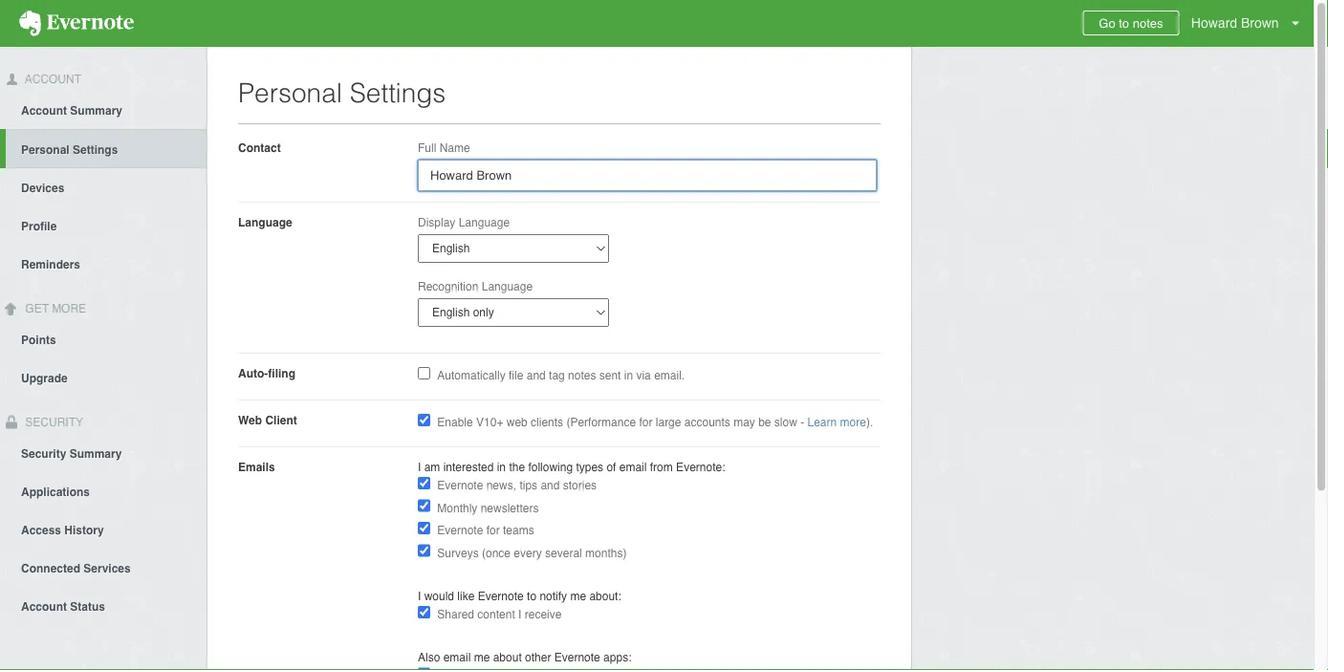 Task type: locate. For each thing, give the bounding box(es) containing it.
v10+
[[476, 416, 503, 429]]

to
[[1119, 16, 1130, 30], [527, 590, 537, 603]]

0 horizontal spatial to
[[527, 590, 537, 603]]

i up shared content i receive option
[[418, 590, 421, 603]]

(performance
[[567, 416, 636, 429]]

1 vertical spatial in
[[497, 460, 506, 474]]

0 vertical spatial email
[[619, 460, 647, 474]]

evernote
[[437, 479, 483, 492], [437, 524, 483, 537], [478, 590, 524, 603], [554, 651, 600, 665]]

1 vertical spatial summary
[[70, 447, 122, 460]]

access
[[21, 523, 61, 537]]

notify
[[540, 590, 567, 603]]

upgrade link
[[0, 358, 207, 396]]

newsletters
[[481, 502, 539, 515]]

1 vertical spatial personal settings
[[21, 143, 118, 157]]

account
[[22, 73, 81, 86], [21, 104, 67, 117], [21, 600, 67, 613]]

Evernote news, tips and stories checkbox
[[418, 477, 430, 490]]

i left am
[[418, 460, 421, 474]]

stories
[[563, 479, 597, 492]]

personal up contact
[[238, 77, 342, 108]]

0 horizontal spatial personal settings
[[21, 143, 118, 157]]

and right file
[[527, 369, 546, 383]]

auto-filing
[[238, 367, 295, 380]]

0 horizontal spatial for
[[486, 524, 500, 537]]

evernote image
[[0, 11, 153, 36]]

apps:
[[604, 651, 632, 665]]

0 vertical spatial personal
[[238, 77, 342, 108]]

1 vertical spatial account
[[21, 104, 67, 117]]

1 vertical spatial for
[[486, 524, 500, 537]]

0 vertical spatial summary
[[70, 104, 122, 117]]

Automatically file and tag notes sent in via email. checkbox
[[418, 367, 430, 380]]

summary inside account summary link
[[70, 104, 122, 117]]

i
[[418, 460, 421, 474], [418, 590, 421, 603], [518, 608, 522, 622]]

summary for security summary
[[70, 447, 122, 460]]

0 vertical spatial account
[[22, 73, 81, 86]]

personal up the devices
[[21, 143, 70, 157]]

howard brown link
[[1187, 0, 1314, 47]]

1 vertical spatial email
[[443, 651, 471, 665]]

tips
[[520, 479, 538, 492]]

notes right 'go'
[[1133, 16, 1163, 30]]

1 horizontal spatial me
[[570, 590, 586, 603]]

email right the also
[[443, 651, 471, 665]]

0 vertical spatial personal settings
[[238, 77, 446, 108]]

personal
[[238, 77, 342, 108], [21, 143, 70, 157]]

0 horizontal spatial notes
[[568, 369, 596, 383]]

enable v10+ web clients (performance for large accounts may be slow - learn more ).
[[437, 416, 873, 429]]

get more
[[22, 302, 86, 315]]

security
[[22, 416, 83, 429], [21, 447, 66, 460]]

contact
[[238, 141, 281, 154]]

1 vertical spatial me
[[474, 651, 490, 665]]

).
[[866, 416, 873, 429]]

(once
[[482, 547, 511, 560]]

email.
[[654, 369, 685, 383]]

account for account summary
[[21, 104, 67, 117]]

0 horizontal spatial personal
[[21, 143, 70, 157]]

learn
[[808, 416, 837, 429]]

1 horizontal spatial notes
[[1133, 16, 1163, 30]]

1 vertical spatial and
[[541, 479, 560, 492]]

1 horizontal spatial in
[[624, 369, 633, 383]]

Evernote for teams checkbox
[[418, 522, 430, 535]]

0 vertical spatial me
[[570, 590, 586, 603]]

0 vertical spatial settings
[[350, 77, 446, 108]]

summary up applications link
[[70, 447, 122, 460]]

language
[[238, 216, 292, 229], [459, 216, 510, 229], [482, 280, 533, 293]]

types
[[576, 460, 604, 474]]

sent
[[599, 369, 621, 383]]

0 vertical spatial i
[[418, 460, 421, 474]]

summary up personal settings link
[[70, 104, 122, 117]]

2 vertical spatial i
[[518, 608, 522, 622]]

0 horizontal spatial me
[[474, 651, 490, 665]]

settings up devices link
[[73, 143, 118, 157]]

evernote up shared content i receive
[[478, 590, 524, 603]]

language for display
[[459, 216, 510, 229]]

-
[[801, 416, 804, 429]]

email
[[619, 460, 647, 474], [443, 651, 471, 665]]

and down following
[[541, 479, 560, 492]]

account up account summary at top left
[[22, 73, 81, 86]]

services
[[84, 562, 131, 575]]

security summary link
[[0, 434, 207, 472]]

profile
[[21, 220, 57, 233]]

None checkbox
[[418, 414, 430, 427]]

content
[[478, 608, 515, 622]]

settings up full
[[350, 77, 446, 108]]

to left notify
[[527, 590, 537, 603]]

i down i would like evernote to notify me about:
[[518, 608, 522, 622]]

summary inside the security summary link
[[70, 447, 122, 460]]

account summary link
[[0, 91, 207, 129]]

1 vertical spatial security
[[21, 447, 66, 460]]

account summary
[[21, 104, 122, 117]]

from
[[650, 460, 673, 474]]

for
[[639, 416, 653, 429], [486, 524, 500, 537]]

summary
[[70, 104, 122, 117], [70, 447, 122, 460]]

1 vertical spatial notes
[[568, 369, 596, 383]]

account status link
[[0, 587, 207, 625]]

account for account
[[22, 73, 81, 86]]

account status
[[21, 600, 105, 613]]

account for account status
[[21, 600, 67, 613]]

0 horizontal spatial settings
[[73, 143, 118, 157]]

upgrade
[[21, 372, 68, 385]]

2 vertical spatial account
[[21, 600, 67, 613]]

howard brown
[[1191, 15, 1279, 31]]

full
[[418, 141, 436, 154]]

notes right tag
[[568, 369, 596, 383]]

0 vertical spatial for
[[639, 416, 653, 429]]

settings
[[350, 77, 446, 108], [73, 143, 118, 157]]

reminders
[[21, 258, 80, 271]]

0 horizontal spatial in
[[497, 460, 506, 474]]

emails
[[238, 460, 275, 474]]

notes
[[1133, 16, 1163, 30], [568, 369, 596, 383]]

language right display
[[459, 216, 510, 229]]

1 vertical spatial to
[[527, 590, 537, 603]]

for up (once at the left of the page
[[486, 524, 500, 537]]

to right 'go'
[[1119, 16, 1130, 30]]

0 vertical spatial in
[[624, 369, 633, 383]]

0 vertical spatial to
[[1119, 16, 1130, 30]]

brown
[[1241, 15, 1279, 31]]

also email me about other evernote apps:
[[418, 651, 632, 665]]

automatically file and tag notes sent in via email.
[[437, 369, 685, 383]]

1 horizontal spatial for
[[639, 416, 653, 429]]

i for i am interested in the following types of email from evernote:
[[418, 460, 421, 474]]

monthly newsletters
[[437, 502, 539, 515]]

1 vertical spatial personal
[[21, 143, 70, 157]]

news,
[[486, 479, 516, 492]]

display language
[[418, 216, 510, 229]]

security up applications
[[21, 447, 66, 460]]

security up security summary
[[22, 416, 83, 429]]

of
[[607, 460, 616, 474]]

connected services
[[21, 562, 131, 575]]

monthly
[[437, 502, 478, 515]]

display
[[418, 216, 456, 229]]

1 vertical spatial i
[[418, 590, 421, 603]]

evernote down interested
[[437, 479, 483, 492]]

1 horizontal spatial settings
[[350, 77, 446, 108]]

for left large at the bottom
[[639, 416, 653, 429]]

in left "via"
[[624, 369, 633, 383]]

in left the the
[[497, 460, 506, 474]]

0 vertical spatial security
[[22, 416, 83, 429]]

1 horizontal spatial to
[[1119, 16, 1130, 30]]

security for security summary
[[21, 447, 66, 460]]

account down connected at left bottom
[[21, 600, 67, 613]]

account up personal settings link
[[21, 104, 67, 117]]

go to notes link
[[1083, 11, 1180, 35]]

personal settings
[[238, 77, 446, 108], [21, 143, 118, 157]]

connected
[[21, 562, 80, 575]]

Monthly newsletters checkbox
[[418, 500, 430, 512]]

get
[[25, 302, 49, 315]]

may
[[734, 416, 755, 429]]

me right notify
[[570, 590, 586, 603]]

email right of
[[619, 460, 647, 474]]

language right recognition
[[482, 280, 533, 293]]

0 vertical spatial notes
[[1133, 16, 1163, 30]]

me left about
[[474, 651, 490, 665]]

like
[[457, 590, 475, 603]]



Task type: vqa. For each thing, say whether or not it's contained in the screenshot.
the all
no



Task type: describe. For each thing, give the bounding box(es) containing it.
would
[[424, 590, 454, 603]]

the
[[509, 460, 525, 474]]

web
[[507, 416, 528, 429]]

Surveys (once every several months) checkbox
[[418, 545, 430, 557]]

more
[[52, 302, 86, 315]]

more
[[840, 416, 866, 429]]

Skitch checkbox
[[418, 668, 430, 670]]

via
[[636, 369, 651, 383]]

tag
[[549, 369, 565, 383]]

howard
[[1191, 15, 1238, 31]]

i would like evernote to notify me about:
[[418, 590, 621, 603]]

language for recognition
[[482, 280, 533, 293]]

access history
[[21, 523, 104, 537]]

evernote right other
[[554, 651, 600, 665]]

0 horizontal spatial email
[[443, 651, 471, 665]]

evernote news, tips and stories
[[437, 479, 597, 492]]

points link
[[0, 320, 207, 358]]

teams
[[503, 524, 534, 537]]

filing
[[268, 367, 295, 380]]

history
[[64, 523, 104, 537]]

accounts
[[685, 416, 730, 429]]

following
[[528, 460, 573, 474]]

recognition language
[[418, 280, 533, 293]]

evernote:
[[676, 460, 725, 474]]

large
[[656, 416, 681, 429]]

also
[[418, 651, 440, 665]]

1 horizontal spatial personal settings
[[238, 77, 446, 108]]

evernote up surveys
[[437, 524, 483, 537]]

i for i would like evernote to notify me about:
[[418, 590, 421, 603]]

learn more link
[[808, 416, 866, 429]]

other
[[525, 651, 551, 665]]

shared
[[437, 608, 474, 622]]

Shared content I receive checkbox
[[418, 606, 430, 619]]

about
[[493, 651, 522, 665]]

clients
[[531, 416, 563, 429]]

be
[[759, 416, 771, 429]]

every
[[514, 547, 542, 560]]

notes inside go to notes link
[[1133, 16, 1163, 30]]

recognition
[[418, 280, 479, 293]]

evernote link
[[0, 0, 153, 47]]

language down contact
[[238, 216, 292, 229]]

about:
[[589, 590, 621, 603]]

web
[[238, 414, 262, 427]]

receive
[[525, 608, 562, 622]]

0 vertical spatial and
[[527, 369, 546, 383]]

personal settings link
[[6, 129, 207, 168]]

enable
[[437, 416, 473, 429]]

summary for account summary
[[70, 104, 122, 117]]

applications
[[21, 485, 90, 499]]

1 vertical spatial settings
[[73, 143, 118, 157]]

surveys
[[437, 547, 479, 560]]

surveys (once every several months)
[[437, 547, 627, 560]]

web client
[[238, 414, 297, 427]]

1 horizontal spatial personal
[[238, 77, 342, 108]]

1 horizontal spatial email
[[619, 460, 647, 474]]

client
[[265, 414, 297, 427]]

reminders link
[[0, 245, 207, 283]]

go to notes
[[1099, 16, 1163, 30]]

automatically
[[437, 369, 506, 383]]

file
[[509, 369, 523, 383]]

security for security
[[22, 416, 83, 429]]

evernote for teams
[[437, 524, 534, 537]]

access history link
[[0, 510, 207, 548]]

shared content i receive
[[437, 608, 562, 622]]

security summary
[[21, 447, 122, 460]]

several
[[545, 547, 582, 560]]

interested
[[443, 460, 494, 474]]

name
[[440, 141, 470, 154]]

applications link
[[0, 472, 207, 510]]

connected services link
[[0, 548, 207, 587]]

devices
[[21, 182, 64, 195]]

months)
[[585, 547, 627, 560]]

go
[[1099, 16, 1116, 30]]

full name
[[418, 141, 470, 154]]

am
[[424, 460, 440, 474]]

points
[[21, 333, 56, 347]]

auto-
[[238, 367, 268, 380]]

Full Name text field
[[418, 160, 877, 191]]

profile link
[[0, 206, 207, 245]]

slow
[[774, 416, 797, 429]]



